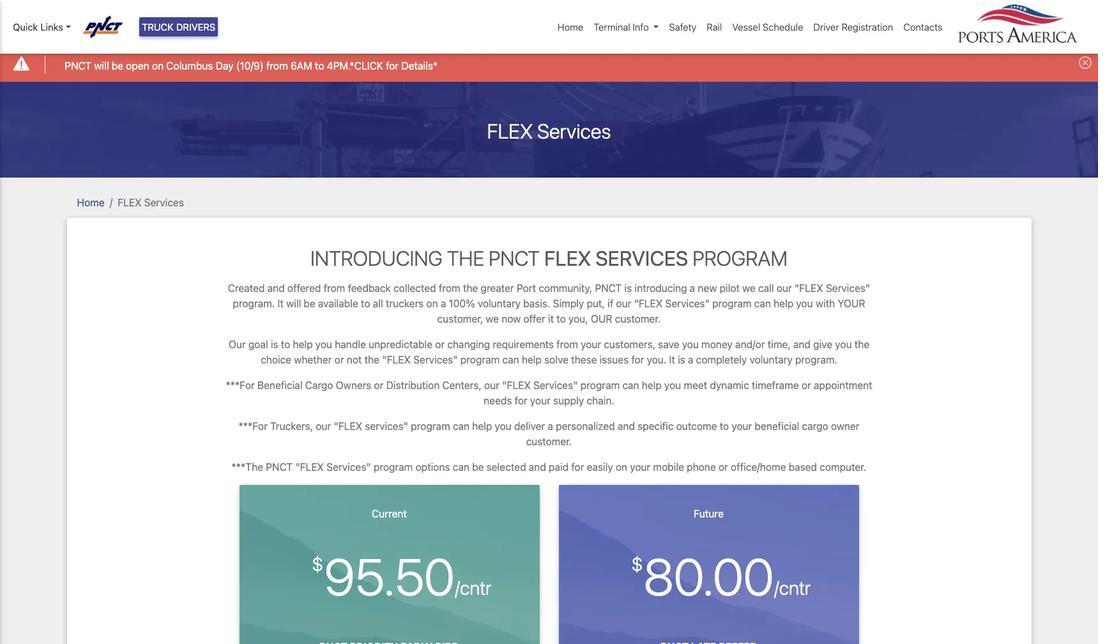 Task type: locate. For each thing, give the bounding box(es) containing it.
***for beneficial cargo owners or distribution centers, our "flex services" program can help you meet dynamic timeframe or appointment needs for your supply chain.
[[226, 380, 873, 407]]

services" inside ***for beneficial cargo owners or distribution centers, our "flex services" program can help you meet dynamic timeframe or appointment needs for your supply chain.
[[534, 380, 578, 391]]

1 vertical spatial flex
[[118, 197, 142, 208]]

0 vertical spatial home link
[[553, 15, 589, 39]]

program left options
[[374, 462, 413, 473]]

0 horizontal spatial it
[[278, 298, 284, 309]]

***for
[[226, 380, 255, 391], [239, 421, 268, 432]]

truck
[[142, 21, 174, 33]]

0 horizontal spatial we
[[486, 313, 499, 325]]

a right deliver
[[548, 421, 554, 432]]

0 horizontal spatial home
[[77, 197, 105, 208]]

goal
[[249, 339, 268, 350]]

0 horizontal spatial flex services
[[118, 197, 184, 208]]

***the
[[232, 462, 263, 473]]

1 vertical spatial on
[[427, 298, 438, 309]]

pnct right ***the
[[266, 462, 293, 473]]

1 vertical spatial home link
[[77, 197, 105, 208]]

0 vertical spatial we
[[743, 283, 756, 294]]

you inside ***for beneficial cargo owners or distribution centers, our "flex services" program can help you meet dynamic timeframe or appointment needs for your supply chain.
[[665, 380, 682, 391]]

we left call
[[743, 283, 756, 294]]

greater
[[481, 283, 514, 294]]

services" down 'new' on the right
[[666, 298, 710, 309]]

"flex inside our goal is to help you handle unpredictable or changing requirements from your customers, save you money and/or time, and give you the choice whether or not the "flex services" program can help solve these issues for you. it is a completely voluntary program.
[[382, 354, 411, 366]]

1 horizontal spatial home link
[[553, 15, 589, 39]]

0 vertical spatial be
[[112, 60, 123, 71]]

distribution
[[387, 380, 440, 391]]

program.
[[233, 298, 275, 309], [796, 354, 838, 366]]

can down call
[[755, 298, 772, 309]]

customer. inside 'created and offered from feedback collected from the greater port community, pnct is introducing a new pilot we call our "flex services" program. it will be available to all truckers on a 100% voluntary basis. simply put, if our "flex services" program can help you with your customer, we now offer it to you, our customer.'
[[615, 313, 661, 325]]

to inside alert
[[315, 60, 324, 71]]

2 vertical spatial on
[[616, 462, 628, 473]]

needs
[[484, 395, 512, 407]]

give
[[814, 339, 833, 350]]

1 horizontal spatial will
[[286, 298, 301, 309]]

voluntary inside our goal is to help you handle unpredictable or changing requirements from your customers, save you money and/or time, and give you the choice whether or not the "flex services" program can help solve these issues for you. it is a completely voluntary program.
[[750, 354, 793, 366]]

"flex down unpredictable
[[382, 354, 411, 366]]

***for left beneficial
[[226, 380, 255, 391]]

terminal info
[[594, 21, 649, 33]]

help inside ***for truckers, our "flex services" program can help you deliver a personalized and specific outcome to your beneficial cargo owner customer.
[[473, 421, 492, 432]]

program inside ***for truckers, our "flex services" program can help you deliver a personalized and specific outcome to your beneficial cargo owner customer.
[[411, 421, 450, 432]]

2 vertical spatial flex
[[545, 246, 591, 270]]

all
[[373, 298, 383, 309]]

driver
[[814, 21, 840, 33]]

0 horizontal spatial voluntary
[[478, 298, 521, 309]]

from up solve
[[557, 339, 579, 350]]

and inside 'created and offered from feedback collected from the greater port community, pnct is introducing a new pilot we call our "flex services" program. it will be available to all truckers on a 100% voluntary basis. simply put, if our "flex services" program can help you with your customer, we now offer it to you, our customer.'
[[268, 283, 285, 294]]

your up these
[[581, 339, 602, 350]]

"flex
[[795, 283, 824, 294], [635, 298, 663, 309], [382, 354, 411, 366], [503, 380, 531, 391], [334, 421, 363, 432], [296, 462, 324, 473]]

close image
[[1080, 56, 1093, 69]]

from inside our goal is to help you handle unpredictable or changing requirements from your customers, save you money and/or time, and give you the choice whether or not the "flex services" program can help solve these issues for you. it is a completely voluntary program.
[[557, 339, 579, 350]]

vessel schedule
[[733, 21, 804, 33]]

from inside alert
[[266, 60, 288, 71]]

***for left truckers,
[[239, 421, 268, 432]]

our up needs
[[485, 380, 500, 391]]

1 vertical spatial voluntary
[[750, 354, 793, 366]]

to right 6am
[[315, 60, 324, 71]]

your up deliver
[[531, 395, 551, 407]]

can down centers,
[[453, 421, 470, 432]]

beneficial
[[755, 421, 800, 432]]

1 horizontal spatial customer.
[[615, 313, 661, 325]]

program up options
[[411, 421, 450, 432]]

customer. down deliver
[[527, 436, 572, 447]]

to right outcome at right
[[720, 421, 729, 432]]

or left the changing
[[435, 339, 445, 350]]

created
[[228, 283, 265, 294]]

***for inside ***for beneficial cargo owners or distribution centers, our "flex services" program can help you meet dynamic timeframe or appointment needs for your supply chain.
[[226, 380, 255, 391]]

we
[[743, 283, 756, 294], [486, 313, 499, 325]]

for left details* on the left top of page
[[386, 60, 399, 71]]

0 vertical spatial home
[[558, 21, 584, 33]]

6am
[[291, 60, 312, 71]]

0 vertical spatial voluntary
[[478, 298, 521, 309]]

***for for ***for beneficial cargo owners or distribution centers, our "flex services" program can help you meet dynamic timeframe or appointment needs for your supply chain.
[[226, 380, 255, 391]]

be down offered
[[304, 298, 316, 309]]

1 horizontal spatial is
[[625, 283, 632, 294]]

program inside ***for beneficial cargo owners or distribution centers, our "flex services" program can help you meet dynamic timeframe or appointment needs for your supply chain.
[[581, 380, 620, 391]]

for right needs
[[515, 395, 528, 407]]

"flex up the with
[[795, 283, 824, 294]]

program down pilot
[[713, 298, 752, 309]]

introducing the pnct flex services program
[[311, 246, 788, 270]]

***for inside ***for truckers, our "flex services" program can help you deliver a personalized and specific outcome to your beneficial cargo owner customer.
[[239, 421, 268, 432]]

will left open
[[94, 60, 109, 71]]

be
[[112, 60, 123, 71], [304, 298, 316, 309], [472, 462, 484, 473]]

is up choice
[[271, 339, 278, 350]]

we left the now
[[486, 313, 499, 325]]

pnct down quick links link
[[65, 60, 92, 71]]

1 vertical spatial ***for
[[239, 421, 268, 432]]

our right truckers,
[[316, 421, 331, 432]]

the up 100%
[[463, 283, 478, 294]]

you left the with
[[797, 298, 814, 309]]

2 vertical spatial be
[[472, 462, 484, 473]]

2 horizontal spatial be
[[472, 462, 484, 473]]

our goal is to help you handle unpredictable or changing requirements from your customers, save you money and/or time, and give you the choice whether or not the "flex services" program can help solve these issues for you. it is a completely voluntary program.
[[229, 339, 870, 366]]

and left paid
[[529, 462, 546, 473]]

help down you.
[[642, 380, 662, 391]]

0 horizontal spatial program.
[[233, 298, 275, 309]]

0 vertical spatial ***for
[[226, 380, 255, 391]]

on down collected
[[427, 298, 438, 309]]

pnct will be open on columbus day (10/9) from 6am to 4pm.*click for details* alert
[[0, 47, 1099, 82]]

voluntary down time,
[[750, 354, 793, 366]]

can inside our goal is to help you handle unpredictable or changing requirements from your customers, save you money and/or time, and give you the choice whether or not the "flex services" program can help solve these issues for you. it is a completely voluntary program.
[[503, 354, 519, 366]]

truck drivers
[[142, 21, 216, 33]]

1 vertical spatial it
[[670, 354, 676, 366]]

our right if
[[617, 298, 632, 309]]

terminal
[[594, 21, 631, 33]]

voluntary
[[478, 298, 521, 309], [750, 354, 793, 366]]

1 vertical spatial be
[[304, 298, 316, 309]]

0 vertical spatial is
[[625, 283, 632, 294]]

a
[[690, 283, 696, 294], [441, 298, 446, 309], [688, 354, 694, 366], [548, 421, 554, 432]]

it up choice
[[278, 298, 284, 309]]

program. inside our goal is to help you handle unpredictable or changing requirements from your customers, save you money and/or time, and give you the choice whether or not the "flex services" program can help solve these issues for you. it is a completely voluntary program.
[[796, 354, 838, 366]]

services" up supply
[[534, 380, 578, 391]]

it right you.
[[670, 354, 676, 366]]

services
[[538, 119, 611, 143], [144, 197, 184, 208], [596, 246, 689, 270]]

a left 100%
[[441, 298, 446, 309]]

be left open
[[112, 60, 123, 71]]

1 horizontal spatial it
[[670, 354, 676, 366]]

help inside 'created and offered from feedback collected from the greater port community, pnct is introducing a new pilot we call our "flex services" program. it will be available to all truckers on a 100% voluntary basis. simply put, if our "flex services" program can help you with your customer, we now offer it to you, our customer.'
[[774, 298, 794, 309]]

1 horizontal spatial flex
[[487, 119, 533, 143]]

flex
[[487, 119, 533, 143], [118, 197, 142, 208], [545, 246, 591, 270]]

for inside ***for beneficial cargo owners or distribution centers, our "flex services" program can help you meet dynamic timeframe or appointment needs for your supply chain.
[[515, 395, 528, 407]]

services" down services"
[[327, 462, 371, 473]]

0 vertical spatial on
[[152, 60, 164, 71]]

chain.
[[587, 395, 615, 407]]

can down "issues"
[[623, 380, 640, 391]]

1 vertical spatial flex services
[[118, 197, 184, 208]]

2 horizontal spatial flex
[[545, 246, 591, 270]]

program up chain. on the bottom right of the page
[[581, 380, 620, 391]]

from left 6am
[[266, 60, 288, 71]]

columbus
[[166, 60, 213, 71]]

on right easily
[[616, 462, 628, 473]]

vessel
[[733, 21, 761, 33]]

feedback
[[348, 283, 391, 294]]

your inside ***for beneficial cargo owners or distribution centers, our "flex services" program can help you meet dynamic timeframe or appointment needs for your supply chain.
[[531, 395, 551, 407]]

issues
[[600, 354, 629, 366]]

offered
[[288, 283, 321, 294]]

0 vertical spatial program.
[[233, 298, 275, 309]]

is down 'save'
[[678, 354, 686, 366]]

a left 'new' on the right
[[690, 283, 696, 294]]

timeframe
[[752, 380, 800, 391]]

0 vertical spatial it
[[278, 298, 284, 309]]

voluntary down greater at the top left of the page
[[478, 298, 521, 309]]

for inside alert
[[386, 60, 399, 71]]

and left give
[[794, 339, 811, 350]]

1 vertical spatial customer.
[[527, 436, 572, 447]]

help down requirements
[[522, 354, 542, 366]]

not
[[347, 354, 362, 366]]

the up greater at the top left of the page
[[447, 246, 485, 270]]

dynamic
[[710, 380, 750, 391]]

customers,
[[604, 339, 656, 350]]

the
[[447, 246, 485, 270], [463, 283, 478, 294], [855, 339, 870, 350], [365, 354, 380, 366]]

our right call
[[777, 283, 793, 294]]

0 horizontal spatial is
[[271, 339, 278, 350]]

if
[[608, 298, 614, 309]]

0 horizontal spatial flex
[[118, 197, 142, 208]]

help down needs
[[473, 421, 492, 432]]

1 horizontal spatial we
[[743, 283, 756, 294]]

to up choice
[[281, 339, 290, 350]]

safety
[[670, 21, 697, 33]]

info
[[633, 21, 649, 33]]

drivers
[[176, 21, 216, 33]]

the inside 'created and offered from feedback collected from the greater port community, pnct is introducing a new pilot we call our "flex services" program. it will be available to all truckers on a 100% voluntary basis. simply put, if our "flex services" program can help you with your customer, we now offer it to you, our customer.'
[[463, 283, 478, 294]]

on right open
[[152, 60, 164, 71]]

is left 'introducing'
[[625, 283, 632, 294]]

for down "customers,"
[[632, 354, 645, 366]]

0 horizontal spatial home link
[[77, 197, 105, 208]]

1 horizontal spatial program.
[[796, 354, 838, 366]]

will
[[94, 60, 109, 71], [286, 298, 301, 309]]

rail
[[707, 21, 723, 33]]

pnct inside 'created and offered from feedback collected from the greater port community, pnct is introducing a new pilot we call our "flex services" program. it will be available to all truckers on a 100% voluntary basis. simply put, if our "flex services" program can help you with your customer, we now offer it to you, our customer.'
[[595, 283, 622, 294]]

a up 'meet'
[[688, 354, 694, 366]]

driver registration
[[814, 21, 894, 33]]

***for for ***for truckers, our "flex services" program can help you deliver a personalized and specific outcome to your beneficial cargo owner customer.
[[239, 421, 268, 432]]

specific
[[638, 421, 674, 432]]

driver registration link
[[809, 15, 899, 39]]

"flex left services"
[[334, 421, 363, 432]]

you down needs
[[495, 421, 512, 432]]

you left 'meet'
[[665, 380, 682, 391]]

a inside our goal is to help you handle unpredictable or changing requirements from your customers, save you money and/or time, and give you the choice whether or not the "flex services" program can help solve these issues for you. it is a completely voluntary program.
[[688, 354, 694, 366]]

pnct up if
[[595, 283, 622, 294]]

0 vertical spatial flex
[[487, 119, 533, 143]]

0 vertical spatial customer.
[[615, 313, 661, 325]]

quick links link
[[13, 20, 71, 34]]

be left selected
[[472, 462, 484, 473]]

0 horizontal spatial be
[[112, 60, 123, 71]]

you inside ***for truckers, our "flex services" program can help you deliver a personalized and specific outcome to your beneficial cargo owner customer.
[[495, 421, 512, 432]]

you up the whether
[[316, 339, 332, 350]]

pnct up port
[[489, 246, 540, 270]]

your left beneficial
[[732, 421, 753, 432]]

flex services
[[487, 119, 611, 143], [118, 197, 184, 208]]

based
[[789, 462, 818, 473]]

program. down created
[[233, 298, 275, 309]]

1 horizontal spatial be
[[304, 298, 316, 309]]

"flex up needs
[[503, 380, 531, 391]]

0 vertical spatial flex services
[[487, 119, 611, 143]]

0 horizontal spatial on
[[152, 60, 164, 71]]

help
[[774, 298, 794, 309], [293, 339, 313, 350], [522, 354, 542, 366], [642, 380, 662, 391], [473, 421, 492, 432]]

1 horizontal spatial flex services
[[487, 119, 611, 143]]

1 horizontal spatial on
[[427, 298, 438, 309]]

you right 'save'
[[682, 339, 699, 350]]

help down call
[[774, 298, 794, 309]]

2 horizontal spatial is
[[678, 354, 686, 366]]

1 horizontal spatial voluntary
[[750, 354, 793, 366]]

and left specific at the right of page
[[618, 421, 635, 432]]

whether
[[294, 354, 332, 366]]

your left mobile
[[630, 462, 651, 473]]

0 horizontal spatial will
[[94, 60, 109, 71]]

future
[[694, 508, 724, 520]]

home
[[558, 21, 584, 33], [77, 197, 105, 208]]

100%
[[449, 298, 475, 309]]

and left offered
[[268, 283, 285, 294]]

be inside 'created and offered from feedback collected from the greater port community, pnct is introducing a new pilot we call our "flex services" program. it will be available to all truckers on a 100% voluntary basis. simply put, if our "flex services" program can help you with your customer, we now offer it to you, our customer.'
[[304, 298, 316, 309]]

or right owners
[[374, 380, 384, 391]]

customer. inside ***for truckers, our "flex services" program can help you deliver a personalized and specific outcome to your beneficial cargo owner customer.
[[527, 436, 572, 447]]

can inside 'created and offered from feedback collected from the greater port community, pnct is introducing a new pilot we call our "flex services" program. it will be available to all truckers on a 100% voluntary basis. simply put, if our "flex services" program can help you with your customer, we now offer it to you, our customer.'
[[755, 298, 772, 309]]

our inside ***for truckers, our "flex services" program can help you deliver a personalized and specific outcome to your beneficial cargo owner customer.
[[316, 421, 331, 432]]

basis.
[[524, 298, 551, 309]]

can down requirements
[[503, 354, 519, 366]]

services" up distribution
[[414, 354, 458, 366]]

1 vertical spatial will
[[286, 298, 301, 309]]

"flex down 'introducing'
[[635, 298, 663, 309]]

can
[[755, 298, 772, 309], [503, 354, 519, 366], [623, 380, 640, 391], [453, 421, 470, 432], [453, 462, 470, 473]]

save
[[659, 339, 680, 350]]

program. down give
[[796, 354, 838, 366]]

can inside ***for beneficial cargo owners or distribution centers, our "flex services" program can help you meet dynamic timeframe or appointment needs for your supply chain.
[[623, 380, 640, 391]]

program down the changing
[[461, 354, 500, 366]]

0 horizontal spatial customer.
[[527, 436, 572, 447]]

1 vertical spatial services
[[144, 197, 184, 208]]

unpredictable
[[369, 339, 433, 350]]

pnct
[[65, 60, 92, 71], [489, 246, 540, 270], [595, 283, 622, 294], [266, 462, 293, 473]]

will down offered
[[286, 298, 301, 309]]

1 vertical spatial program.
[[796, 354, 838, 366]]

customer. up "customers,"
[[615, 313, 661, 325]]

phone
[[687, 462, 716, 473]]

0 vertical spatial will
[[94, 60, 109, 71]]



Task type: describe. For each thing, give the bounding box(es) containing it.
collected
[[394, 283, 436, 294]]

is inside 'created and offered from feedback collected from the greater port community, pnct is introducing a new pilot we call our "flex services" program. it will be available to all truckers on a 100% voluntary basis. simply put, if our "flex services" program can help you with your customer, we now offer it to you, our customer.'
[[625, 283, 632, 294]]

details*
[[402, 60, 438, 71]]

appointment
[[814, 380, 873, 391]]

truck drivers link
[[139, 17, 218, 37]]

will inside alert
[[94, 60, 109, 71]]

available
[[318, 298, 358, 309]]

now
[[502, 313, 521, 325]]

links
[[41, 21, 63, 33]]

program inside our goal is to help you handle unpredictable or changing requirements from your customers, save you money and/or time, and give you the choice whether or not the "flex services" program can help solve these issues for you. it is a completely voluntary program.
[[461, 354, 500, 366]]

services"
[[365, 421, 408, 432]]

pnct will be open on columbus day (10/9) from 6am to 4pm.*click for details* link
[[65, 58, 438, 73]]

pilot
[[720, 283, 740, 294]]

to inside our goal is to help you handle unpredictable or changing requirements from your customers, save you money and/or time, and give you the choice whether or not the "flex services" program can help solve these issues for you. it is a completely voluntary program.
[[281, 339, 290, 350]]

office/home
[[731, 462, 787, 473]]

to inside ***for truckers, our "flex services" program can help you deliver a personalized and specific outcome to your beneficial cargo owner customer.
[[720, 421, 729, 432]]

"flex inside ***for beneficial cargo owners or distribution centers, our "flex services" program can help you meet dynamic timeframe or appointment needs for your supply chain.
[[503, 380, 531, 391]]

requirements
[[493, 339, 554, 350]]

computer.
[[820, 462, 867, 473]]

help up the whether
[[293, 339, 313, 350]]

these
[[572, 354, 597, 366]]

voluntary inside 'created and offered from feedback collected from the greater port community, pnct is introducing a new pilot we call our "flex services" program. it will be available to all truckers on a 100% voluntary basis. simply put, if our "flex services" program can help you with your customer, we now offer it to you, our customer.'
[[478, 298, 521, 309]]

on inside alert
[[152, 60, 164, 71]]

safety link
[[664, 15, 702, 39]]

or right phone
[[719, 462, 729, 473]]

rail link
[[702, 15, 728, 39]]

0 vertical spatial services
[[538, 119, 611, 143]]

2 vertical spatial is
[[678, 354, 686, 366]]

from up the available
[[324, 283, 345, 294]]

offer
[[524, 313, 546, 325]]

outcome
[[677, 421, 718, 432]]

program
[[693, 246, 788, 270]]

2 horizontal spatial on
[[616, 462, 628, 473]]

truckers
[[386, 298, 424, 309]]

or left not
[[335, 354, 344, 366]]

95.50
[[324, 547, 455, 607]]

it inside our goal is to help you handle unpredictable or changing requirements from your customers, save you money and/or time, and give you the choice whether or not the "flex services" program can help solve these issues for you. it is a completely voluntary program.
[[670, 354, 676, 366]]

easily
[[587, 462, 614, 473]]

and inside our goal is to help you handle unpredictable or changing requirements from your customers, save you money and/or time, and give you the choice whether or not the "flex services" program can help solve these issues for you. it is a completely voluntary program.
[[794, 339, 811, 350]]

deliver
[[515, 421, 545, 432]]

solve
[[545, 354, 569, 366]]

registration
[[842, 21, 894, 33]]

paid
[[549, 462, 569, 473]]

handle
[[335, 339, 366, 350]]

cargo
[[305, 380, 333, 391]]

quick links
[[13, 21, 63, 33]]

customer,
[[438, 313, 483, 325]]

introducing
[[311, 246, 443, 270]]

your inside our goal is to help you handle unpredictable or changing requirements from your customers, save you money and/or time, and give you the choice whether or not the "flex services" program can help solve these issues for you. it is a completely voluntary program.
[[581, 339, 602, 350]]

supply
[[554, 395, 584, 407]]

new
[[698, 283, 717, 294]]

you,
[[569, 313, 589, 325]]

1 vertical spatial is
[[271, 339, 278, 350]]

services" up your
[[826, 283, 871, 294]]

pnct inside alert
[[65, 60, 92, 71]]

personalized
[[556, 421, 615, 432]]

on inside 'created and offered from feedback collected from the greater port community, pnct is introducing a new pilot we call our "flex services" program. it will be available to all truckers on a 100% voluntary basis. simply put, if our "flex services" program can help you with your customer, we now offer it to you, our customer.'
[[427, 298, 438, 309]]

options
[[416, 462, 450, 473]]

truckers,
[[270, 421, 313, 432]]

choice
[[261, 354, 292, 366]]

owner
[[832, 421, 860, 432]]

***for truckers, our "flex services" program can help you deliver a personalized and specific outcome to your beneficial cargo owner customer.
[[239, 421, 860, 447]]

our
[[229, 339, 246, 350]]

"flex inside ***for truckers, our "flex services" program can help you deliver a personalized and specific outcome to your beneficial cargo owner customer.
[[334, 421, 363, 432]]

will inside 'created and offered from feedback collected from the greater port community, pnct is introducing a new pilot we call our "flex services" program. it will be available to all truckers on a 100% voluntary basis. simply put, if our "flex services" program can help you with your customer, we now offer it to you, our customer.'
[[286, 298, 301, 309]]

contacts link
[[899, 15, 948, 39]]

vessel schedule link
[[728, 15, 809, 39]]

it
[[548, 313, 554, 325]]

1 horizontal spatial home
[[558, 21, 584, 33]]

mobile
[[654, 462, 685, 473]]

our inside ***for beneficial cargo owners or distribution centers, our "flex services" program can help you meet dynamic timeframe or appointment needs for your supply chain.
[[485, 380, 500, 391]]

day
[[216, 60, 234, 71]]

1 vertical spatial home
[[77, 197, 105, 208]]

program inside 'created and offered from feedback collected from the greater port community, pnct is introducing a new pilot we call our "flex services" program. it will be available to all truckers on a 100% voluntary basis. simply put, if our "flex services" program can help you with your customer, we now offer it to you, our customer.'
[[713, 298, 752, 309]]

a inside ***for truckers, our "flex services" program can help you deliver a personalized and specific outcome to your beneficial cargo owner customer.
[[548, 421, 554, 432]]

time,
[[768, 339, 791, 350]]

80.00
[[644, 547, 774, 607]]

you right give
[[836, 339, 853, 350]]

with
[[816, 298, 836, 309]]

you inside 'created and offered from feedback collected from the greater port community, pnct is introducing a new pilot we call our "flex services" program. it will be available to all truckers on a 100% voluntary basis. simply put, if our "flex services" program can help you with your customer, we now offer it to you, our customer.'
[[797, 298, 814, 309]]

to right it
[[557, 313, 566, 325]]

pnct will be open on columbus day (10/9) from 6am to 4pm.*click for details*
[[65, 60, 438, 71]]

our
[[591, 313, 613, 325]]

from up 100%
[[439, 283, 461, 294]]

to left all
[[361, 298, 370, 309]]

1 vertical spatial we
[[486, 313, 499, 325]]

for inside our goal is to help you handle unpredictable or changing requirements from your customers, save you money and/or time, and give you the choice whether or not the "flex services" program can help solve these issues for you. it is a completely voluntary program.
[[632, 354, 645, 366]]

owners
[[336, 380, 372, 391]]

call
[[759, 283, 775, 294]]

simply
[[553, 298, 585, 309]]

be inside alert
[[112, 60, 123, 71]]

the right give
[[855, 339, 870, 350]]

***the pnct "flex services" program options can be selected and paid for easily on your mobile phone or office/home based computer.
[[232, 462, 867, 473]]

centers,
[[443, 380, 482, 391]]

2 vertical spatial services
[[596, 246, 689, 270]]

contacts
[[904, 21, 943, 33]]

your inside ***for truckers, our "flex services" program can help you deliver a personalized and specific outcome to your beneficial cargo owner customer.
[[732, 421, 753, 432]]

program. inside 'created and offered from feedback collected from the greater port community, pnct is introducing a new pilot we call our "flex services" program. it will be available to all truckers on a 100% voluntary basis. simply put, if our "flex services" program can help you with your customer, we now offer it to you, our customer.'
[[233, 298, 275, 309]]

introducing
[[635, 283, 688, 294]]

services" inside our goal is to help you handle unpredictable or changing requirements from your customers, save you money and/or time, and give you the choice whether or not the "flex services" program can help solve these issues for you. it is a completely voluntary program.
[[414, 354, 458, 366]]

changing
[[448, 339, 490, 350]]

the right not
[[365, 354, 380, 366]]

money
[[702, 339, 733, 350]]

selected
[[487, 462, 526, 473]]

4pm.*click
[[327, 60, 384, 71]]

and/or
[[736, 339, 766, 350]]

for right paid
[[572, 462, 585, 473]]

can right options
[[453, 462, 470, 473]]

or right timeframe
[[802, 380, 812, 391]]

can inside ***for truckers, our "flex services" program can help you deliver a personalized and specific outcome to your beneficial cargo owner customer.
[[453, 421, 470, 432]]

quick
[[13, 21, 38, 33]]

it inside 'created and offered from feedback collected from the greater port community, pnct is introducing a new pilot we call our "flex services" program. it will be available to all truckers on a 100% voluntary basis. simply put, if our "flex services" program can help you with your customer, we now offer it to you, our customer.'
[[278, 298, 284, 309]]

put,
[[587, 298, 605, 309]]

beneficial
[[258, 380, 303, 391]]

open
[[126, 60, 149, 71]]

"flex down truckers,
[[296, 462, 324, 473]]

and inside ***for truckers, our "flex services" program can help you deliver a personalized and specific outcome to your beneficial cargo owner customer.
[[618, 421, 635, 432]]

community,
[[539, 283, 593, 294]]

help inside ***for beneficial cargo owners or distribution centers, our "flex services" program can help you meet dynamic timeframe or appointment needs for your supply chain.
[[642, 380, 662, 391]]

created and offered from feedback collected from the greater port community, pnct is introducing a new pilot we call our "flex services" program. it will be available to all truckers on a 100% voluntary basis. simply put, if our "flex services" program can help you with your customer, we now offer it to you, our customer.
[[228, 283, 871, 325]]



Task type: vqa. For each thing, say whether or not it's contained in the screenshot.
Quick Links link
yes



